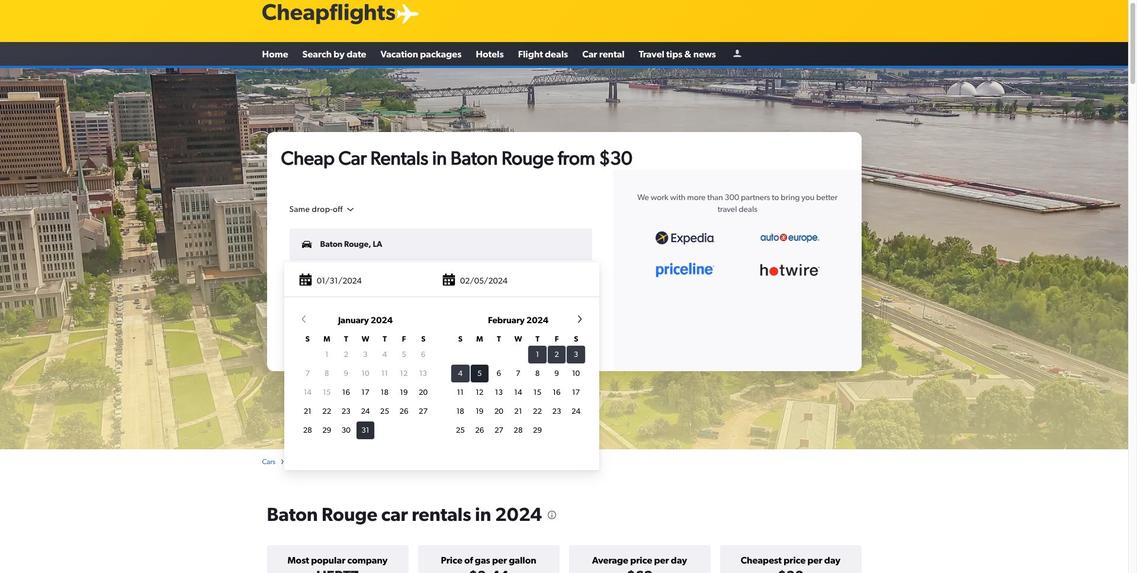 Task type: describe. For each thing, give the bounding box(es) containing it.
autoeurope image
[[760, 233, 820, 243]]

priceline image
[[655, 263, 715, 278]]

baton rouge image
[[0, 68, 1128, 449]]

expedia image
[[655, 232, 715, 245]]

Car drop-off location Same drop-off field
[[289, 204, 356, 215]]



Task type: vqa. For each thing, say whether or not it's contained in the screenshot.
text field
yes



Task type: locate. For each thing, give the bounding box(es) containing it.
None text field
[[289, 228, 592, 260], [289, 268, 592, 300], [289, 228, 592, 260], [289, 268, 592, 300]]

hotwire image
[[760, 264, 820, 276]]

None text field
[[289, 264, 595, 299]]

end date calendar input use left and right arrow keys to change day. use up and down arrow keys to change week. tab
[[289, 313, 595, 464]]



